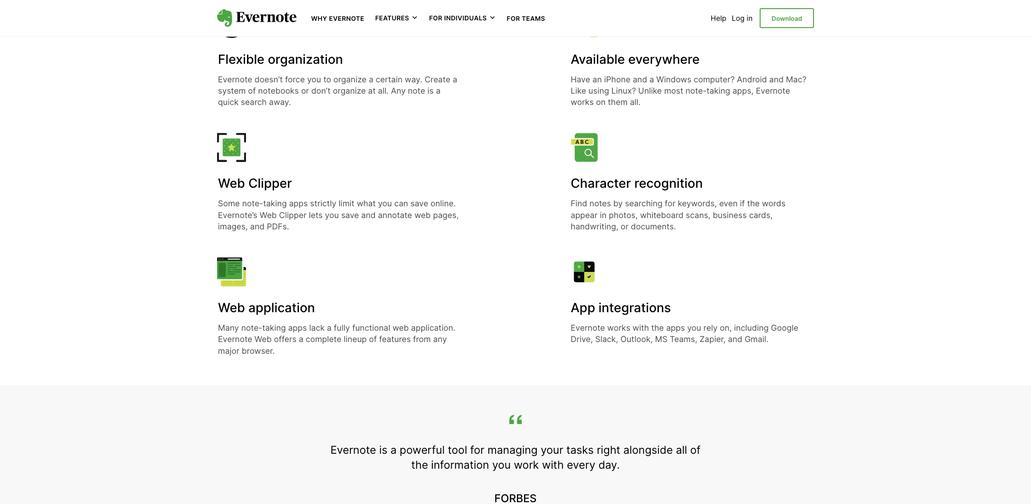 Task type: describe. For each thing, give the bounding box(es) containing it.
app
[[571, 300, 596, 315]]

at
[[368, 86, 376, 95]]

gmail.
[[745, 335, 769, 344]]

windows
[[657, 75, 692, 84]]

0 vertical spatial clipper
[[249, 176, 292, 191]]

ms
[[656, 335, 668, 344]]

you down strictly on the left of page
[[325, 210, 339, 220]]

an
[[593, 75, 602, 84]]

taking for application
[[262, 323, 286, 333]]

google
[[772, 323, 799, 333]]

for teams link
[[507, 14, 546, 23]]

character
[[571, 176, 632, 191]]

photos,
[[609, 210, 638, 220]]

computer?
[[694, 75, 735, 84]]

app integrations
[[571, 300, 672, 315]]

a right lack
[[327, 323, 332, 333]]

features
[[376, 14, 410, 22]]

works inside evernote works with the apps you rely on, including google drive, slack, outlook, ms teams, zapier, and gmail.
[[608, 323, 631, 333]]

appear
[[571, 210, 598, 220]]

note- for clipper
[[242, 199, 263, 208]]

you inside evernote doesn't force you to organize a certain way. create a system of notebooks or don't organize at all. any note is a quick search away.
[[307, 75, 321, 84]]

mac?
[[787, 75, 807, 84]]

log in link
[[732, 14, 753, 23]]

managing
[[488, 443, 538, 457]]

and left pdfs.
[[250, 222, 265, 231]]

evernote's
[[218, 210, 258, 220]]

application.
[[411, 323, 456, 333]]

doesn't
[[255, 75, 283, 84]]

web inside many note-taking apps lack a fully functional web application. evernote web offers a complete lineup of features from any major browser.
[[255, 335, 272, 344]]

from
[[413, 335, 431, 344]]

integrations
[[599, 300, 672, 315]]

of inside many note-taking apps lack a fully functional web application. evernote web offers a complete lineup of features from any major browser.
[[369, 335, 377, 344]]

apps for web application
[[288, 323, 307, 333]]

or inside find notes by searching for keywords, even if the words appear in photos, whiteboard scans, business cards, handwriting, or documents.
[[621, 222, 629, 231]]

clipper inside some note-taking apps strictly limit what you can save online. evernote's web clipper lets you save and annotate web pages, images, and pdfs.
[[279, 210, 307, 220]]

for inside find notes by searching for keywords, even if the words appear in photos, whiteboard scans, business cards, handwriting, or documents.
[[665, 199, 676, 208]]

many note-taking apps lack a fully functional web application. evernote web offers a complete lineup of features from any major browser.
[[218, 323, 456, 356]]

a inside have an iphone and a windows computer? android and mac? like using linux? unlike most note-taking apps, evernote works on them all.
[[650, 75, 655, 84]]

for teams
[[507, 14, 546, 22]]

web up many
[[218, 300, 245, 315]]

many
[[218, 323, 239, 333]]

can
[[395, 199, 409, 208]]

fully
[[334, 323, 350, 333]]

evernote inside have an iphone and a windows computer? android and mac? like using linux? unlike most note-taking apps, evernote works on them all.
[[757, 86, 791, 95]]

using
[[589, 86, 610, 95]]

tasks
[[567, 443, 594, 457]]

why evernote
[[311, 14, 365, 22]]

zapier,
[[700, 335, 726, 344]]

log in
[[732, 14, 753, 23]]

features button
[[376, 14, 419, 23]]

what
[[357, 199, 376, 208]]

for for for individuals
[[429, 14, 443, 22]]

teams,
[[670, 335, 698, 344]]

strictly
[[310, 199, 337, 208]]

by
[[614, 199, 623, 208]]

1 vertical spatial organize
[[333, 86, 366, 95]]

unlike
[[639, 86, 662, 95]]

the inside "evernote is a powerful tool for managing your tasks right alongside all of the information you work with every day."
[[412, 459, 428, 472]]

images,
[[218, 222, 248, 231]]

information
[[431, 459, 490, 472]]

right
[[597, 443, 621, 457]]

even
[[720, 199, 738, 208]]

0 horizontal spatial save
[[341, 210, 359, 220]]

evernote logo image
[[217, 9, 297, 27]]

any
[[391, 86, 406, 95]]

web up some
[[218, 176, 245, 191]]

any
[[434, 335, 447, 344]]

scans,
[[686, 210, 711, 220]]

most
[[665, 86, 684, 95]]

for individuals button
[[429, 14, 496, 23]]

lack
[[309, 323, 325, 333]]

them
[[608, 97, 628, 107]]

on
[[597, 97, 606, 107]]

all. inside have an iphone and a windows computer? android and mac? like using linux? unlike most note-taking apps, evernote works on them all.
[[630, 97, 641, 107]]

apps,
[[733, 86, 754, 95]]

teams
[[522, 14, 546, 22]]

taking inside have an iphone and a windows computer? android and mac? like using linux? unlike most note-taking apps, evernote works on them all.
[[707, 86, 731, 95]]

0 vertical spatial organize
[[334, 75, 367, 84]]

you inside "evernote is a powerful tool for managing your tasks right alongside all of the information you work with every day."
[[493, 459, 511, 472]]

the inside find notes by searching for keywords, even if the words appear in photos, whiteboard scans, business cards, handwriting, or documents.
[[748, 199, 760, 208]]

character recognition
[[571, 176, 703, 191]]

major
[[218, 346, 240, 356]]

notes
[[590, 199, 612, 208]]

evernote works with the apps you rely on, including google drive, slack, outlook, ms teams, zapier, and gmail.
[[571, 323, 799, 344]]

work
[[514, 459, 539, 472]]

you inside evernote works with the apps you rely on, including google drive, slack, outlook, ms teams, zapier, and gmail.
[[688, 323, 702, 333]]

pdfs.
[[267, 222, 289, 231]]

web clipper image
[[217, 133, 246, 162]]

some
[[218, 199, 240, 208]]

web clipper
[[218, 176, 292, 191]]

whiteboard
[[641, 210, 684, 220]]

cards,
[[750, 210, 773, 220]]

application
[[249, 300, 315, 315]]

handwriting,
[[571, 222, 619, 231]]

search
[[241, 97, 267, 107]]

have
[[571, 75, 591, 84]]

flexible
[[218, 51, 265, 67]]

available
[[571, 51, 625, 67]]

web application
[[218, 300, 315, 315]]

in inside find notes by searching for keywords, even if the words appear in photos, whiteboard scans, business cards, handwriting, or documents.
[[600, 210, 607, 220]]



Task type: vqa. For each thing, say whether or not it's contained in the screenshot.
the middle the
yes



Task type: locate. For each thing, give the bounding box(es) containing it.
apps
[[289, 199, 308, 208], [288, 323, 307, 333], [667, 323, 686, 333]]

a right offers
[[299, 335, 304, 344]]

taking inside many note-taking apps lack a fully functional web application. evernote web offers a complete lineup of features from any major browser.
[[262, 323, 286, 333]]

works inside have an iphone and a windows computer? android and mac? like using linux? unlike most note-taking apps, evernote works on them all.
[[571, 97, 594, 107]]

is left powerful
[[380, 443, 388, 457]]

0 vertical spatial for
[[665, 199, 676, 208]]

0 vertical spatial note-
[[686, 86, 707, 95]]

0 vertical spatial of
[[248, 86, 256, 95]]

functional
[[353, 323, 391, 333]]

organize
[[334, 75, 367, 84], [333, 86, 366, 95]]

0 vertical spatial works
[[571, 97, 594, 107]]

0 horizontal spatial web
[[393, 323, 409, 333]]

note- inside many note-taking apps lack a fully functional web application. evernote web offers a complete lineup of features from any major browser.
[[241, 323, 262, 333]]

some note-taking apps strictly limit what you can save online. evernote's web clipper lets you save and annotate web pages, images, and pdfs.
[[218, 199, 459, 231]]

1 horizontal spatial is
[[428, 86, 434, 95]]

lets
[[309, 210, 323, 220]]

flexible icon image
[[217, 9, 246, 38]]

with inside "evernote is a powerful tool for managing your tasks right alongside all of the information you work with every day."
[[542, 459, 564, 472]]

1 vertical spatial clipper
[[279, 210, 307, 220]]

taking for clipper
[[263, 199, 287, 208]]

apps for web clipper
[[289, 199, 308, 208]]

note- for application
[[241, 323, 262, 333]]

1 vertical spatial for
[[471, 443, 485, 457]]

a left powerful
[[391, 443, 397, 457]]

1 vertical spatial or
[[621, 222, 629, 231]]

evernote inside evernote works with the apps you rely on, including google drive, slack, outlook, ms teams, zapier, and gmail.
[[571, 323, 606, 333]]

0 horizontal spatial works
[[571, 97, 594, 107]]

save right can
[[411, 199, 429, 208]]

apps inside some note-taking apps strictly limit what you can save online. evernote's web clipper lets you save and annotate web pages, images, and pdfs.
[[289, 199, 308, 208]]

for left individuals
[[429, 14, 443, 22]]

0 vertical spatial the
[[748, 199, 760, 208]]

0 vertical spatial web
[[415, 210, 431, 220]]

with inside evernote works with the apps you rely on, including google drive, slack, outlook, ms teams, zapier, and gmail.
[[633, 323, 650, 333]]

1 horizontal spatial for
[[665, 199, 676, 208]]

rely
[[704, 323, 718, 333]]

for left teams
[[507, 14, 520, 22]]

0 vertical spatial taking
[[707, 86, 731, 95]]

in down the notes
[[600, 210, 607, 220]]

1 horizontal spatial for
[[507, 14, 520, 22]]

you down managing
[[493, 459, 511, 472]]

0 vertical spatial save
[[411, 199, 429, 208]]

0 horizontal spatial of
[[248, 86, 256, 95]]

of right "all"
[[691, 443, 701, 457]]

annotate
[[378, 210, 412, 220]]

the right if
[[748, 199, 760, 208]]

a
[[369, 75, 374, 84], [453, 75, 458, 84], [650, 75, 655, 84], [436, 86, 441, 95], [327, 323, 332, 333], [299, 335, 304, 344], [391, 443, 397, 457]]

create
[[425, 75, 451, 84]]

1 horizontal spatial works
[[608, 323, 631, 333]]

2 horizontal spatial of
[[691, 443, 701, 457]]

0 horizontal spatial with
[[542, 459, 564, 472]]

web up 'browser.'
[[255, 335, 272, 344]]

mobile and desktop icon image
[[570, 9, 599, 38]]

for up 'whiteboard'
[[665, 199, 676, 208]]

for right 'tool'
[[471, 443, 485, 457]]

1 horizontal spatial of
[[369, 335, 377, 344]]

you left the 'to'
[[307, 75, 321, 84]]

0 horizontal spatial is
[[380, 443, 388, 457]]

1 horizontal spatial with
[[633, 323, 650, 333]]

evernote
[[329, 14, 365, 22], [218, 75, 252, 84], [757, 86, 791, 95], [571, 323, 606, 333], [218, 335, 252, 344], [331, 443, 376, 457]]

app integrations icon image
[[570, 258, 599, 287]]

lineup
[[344, 335, 367, 344]]

the
[[748, 199, 760, 208], [652, 323, 664, 333], [412, 459, 428, 472]]

is down create
[[428, 86, 434, 95]]

2 vertical spatial taking
[[262, 323, 286, 333]]

like
[[571, 86, 587, 95]]

0 horizontal spatial all.
[[378, 86, 389, 95]]

1 vertical spatial the
[[652, 323, 664, 333]]

keywords,
[[678, 199, 718, 208]]

apps left strictly on the left of page
[[289, 199, 308, 208]]

help link
[[711, 14, 727, 23]]

slack,
[[596, 335, 619, 344]]

with up outlook,
[[633, 323, 650, 333]]

note- up evernote's
[[242, 199, 263, 208]]

works up slack,
[[608, 323, 631, 333]]

web inside some note-taking apps strictly limit what you can save online. evernote's web clipper lets you save and annotate web pages, images, and pdfs.
[[260, 210, 277, 220]]

web inside many note-taking apps lack a fully functional web application. evernote web offers a complete lineup of features from any major browser.
[[393, 323, 409, 333]]

a up the unlike
[[650, 75, 655, 84]]

2 horizontal spatial the
[[748, 199, 760, 208]]

online.
[[431, 199, 456, 208]]

is inside evernote doesn't force you to organize a certain way. create a system of notebooks or don't organize at all. any note is a quick search away.
[[428, 86, 434, 95]]

everywhere
[[629, 51, 700, 67]]

away.
[[269, 97, 291, 107]]

0 horizontal spatial for
[[429, 14, 443, 22]]

1 vertical spatial note-
[[242, 199, 263, 208]]

evernote inside evernote doesn't force you to organize a certain way. create a system of notebooks or don't organize at all. any note is a quick search away.
[[218, 75, 252, 84]]

evernote inside many note-taking apps lack a fully functional web application. evernote web offers a complete lineup of features from any major browser.
[[218, 335, 252, 344]]

1 vertical spatial taking
[[263, 199, 287, 208]]

and left mac?
[[770, 75, 784, 84]]

taking up pdfs.
[[263, 199, 287, 208]]

0 horizontal spatial in
[[600, 210, 607, 220]]

of for doesn't
[[248, 86, 256, 95]]

web inside some note-taking apps strictly limit what you can save online. evernote's web clipper lets you save and annotate web pages, images, and pdfs.
[[415, 210, 431, 220]]

flexible organization
[[218, 51, 343, 67]]

the up ms
[[652, 323, 664, 333]]

features
[[379, 335, 411, 344]]

words
[[763, 199, 786, 208]]

system
[[218, 86, 246, 95]]

web
[[415, 210, 431, 220], [393, 323, 409, 333]]

complete
[[306, 335, 342, 344]]

is inside "evernote is a powerful tool for managing your tasks right alongside all of the information you work with every day."
[[380, 443, 388, 457]]

the down powerful
[[412, 459, 428, 472]]

find notes by searching for keywords, even if the words appear in photos, whiteboard scans, business cards, handwriting, or documents.
[[571, 199, 786, 231]]

1 vertical spatial in
[[600, 210, 607, 220]]

for for for teams
[[507, 14, 520, 22]]

with down your
[[542, 459, 564, 472]]

organization
[[268, 51, 343, 67]]

1 horizontal spatial the
[[652, 323, 664, 333]]

taking
[[707, 86, 731, 95], [263, 199, 287, 208], [262, 323, 286, 333]]

works down "like"
[[571, 97, 594, 107]]

in right log
[[747, 14, 753, 23]]

taking inside some note-taking apps strictly limit what you can save online. evernote's web clipper lets you save and annotate web pages, images, and pdfs.
[[263, 199, 287, 208]]

1 vertical spatial is
[[380, 443, 388, 457]]

0 vertical spatial or
[[301, 86, 309, 95]]

android
[[738, 75, 768, 84]]

certain
[[376, 75, 403, 84]]

for individuals
[[429, 14, 487, 22]]

a right create
[[453, 75, 458, 84]]

for
[[429, 14, 443, 22], [507, 14, 520, 22]]

2 vertical spatial note-
[[241, 323, 262, 333]]

all. down linux?
[[630, 97, 641, 107]]

organize right the 'to'
[[334, 75, 367, 84]]

you up teams,
[[688, 323, 702, 333]]

note- inside have an iphone and a windows computer? android and mac? like using linux? unlike most note-taking apps, evernote works on them all.
[[686, 86, 707, 95]]

or down force
[[301, 86, 309, 95]]

web up features
[[393, 323, 409, 333]]

save down limit
[[341, 210, 359, 220]]

don't
[[312, 86, 331, 95]]

0 horizontal spatial for
[[471, 443, 485, 457]]

and inside evernote works with the apps you rely on, including google drive, slack, outlook, ms teams, zapier, and gmail.
[[729, 335, 743, 344]]

or inside evernote doesn't force you to organize a certain way. create a system of notebooks or don't organize at all. any note is a quick search away.
[[301, 86, 309, 95]]

note-
[[686, 86, 707, 95], [242, 199, 263, 208], [241, 323, 262, 333]]

or
[[301, 86, 309, 95], [621, 222, 629, 231]]

1 vertical spatial web
[[393, 323, 409, 333]]

evernote inside "evernote is a powerful tool for managing your tasks right alongside all of the information you work with every day."
[[331, 443, 376, 457]]

drive,
[[571, 335, 593, 344]]

your
[[541, 443, 564, 457]]

iphone
[[605, 75, 631, 84]]

1 vertical spatial save
[[341, 210, 359, 220]]

tool
[[448, 443, 468, 457]]

available everywhere
[[571, 51, 700, 67]]

if
[[741, 199, 745, 208]]

note- right many
[[241, 323, 262, 333]]

web up pdfs.
[[260, 210, 277, 220]]

a up at
[[369, 75, 374, 84]]

or down photos,
[[621, 222, 629, 231]]

0 horizontal spatial the
[[412, 459, 428, 472]]

of inside "evernote is a powerful tool for managing your tasks right alongside all of the information you work with every day."
[[691, 443, 701, 457]]

clipper
[[249, 176, 292, 191], [279, 210, 307, 220]]

browser icon image
[[217, 258, 246, 287]]

of up search
[[248, 86, 256, 95]]

1 horizontal spatial all.
[[630, 97, 641, 107]]

you
[[307, 75, 321, 84], [378, 199, 392, 208], [325, 210, 339, 220], [688, 323, 702, 333], [493, 459, 511, 472]]

why evernote link
[[311, 14, 365, 23]]

and
[[633, 75, 648, 84], [770, 75, 784, 84], [362, 210, 376, 220], [250, 222, 265, 231], [729, 335, 743, 344]]

taking down computer?
[[707, 86, 731, 95]]

why
[[311, 14, 328, 22]]

1 horizontal spatial web
[[415, 210, 431, 220]]

and down on,
[[729, 335, 743, 344]]

0 vertical spatial with
[[633, 323, 650, 333]]

for inside "evernote is a powerful tool for managing your tasks right alongside all of the information you work with every day."
[[471, 443, 485, 457]]

all
[[676, 443, 688, 457]]

1 vertical spatial works
[[608, 323, 631, 333]]

apps up teams,
[[667, 323, 686, 333]]

in
[[747, 14, 753, 23], [600, 210, 607, 220]]

download link
[[760, 8, 815, 28]]

1 vertical spatial with
[[542, 459, 564, 472]]

the inside evernote works with the apps you rely on, including google drive, slack, outlook, ms teams, zapier, and gmail.
[[652, 323, 664, 333]]

download
[[772, 14, 803, 22]]

a down create
[[436, 86, 441, 95]]

on,
[[720, 323, 732, 333]]

of inside evernote doesn't force you to organize a certain way. create a system of notebooks or don't organize at all. any note is a quick search away.
[[248, 86, 256, 95]]

searching
[[626, 199, 663, 208]]

find
[[571, 199, 588, 208]]

linux?
[[612, 86, 636, 95]]

log
[[732, 14, 745, 23]]

search icon image
[[570, 133, 599, 162]]

1 vertical spatial of
[[369, 335, 377, 344]]

limit
[[339, 199, 355, 208]]

all. inside evernote doesn't force you to organize a certain way. create a system of notebooks or don't organize at all. any note is a quick search away.
[[378, 86, 389, 95]]

2 vertical spatial of
[[691, 443, 701, 457]]

web
[[218, 176, 245, 191], [260, 210, 277, 220], [218, 300, 245, 315], [255, 335, 272, 344]]

a inside "evernote is a powerful tool for managing your tasks right alongside all of the information you work with every day."
[[391, 443, 397, 457]]

and down what
[[362, 210, 376, 220]]

pages,
[[433, 210, 459, 220]]

0 horizontal spatial or
[[301, 86, 309, 95]]

help
[[711, 14, 727, 23]]

note- down computer?
[[686, 86, 707, 95]]

0 vertical spatial all.
[[378, 86, 389, 95]]

recognition
[[635, 176, 703, 191]]

1 horizontal spatial in
[[747, 14, 753, 23]]

apps up offers
[[288, 323, 307, 333]]

1 horizontal spatial save
[[411, 199, 429, 208]]

powerful
[[400, 443, 445, 457]]

apps inside many note-taking apps lack a fully functional web application. evernote web offers a complete lineup of features from any major browser.
[[288, 323, 307, 333]]

0 vertical spatial is
[[428, 86, 434, 95]]

1 vertical spatial all.
[[630, 97, 641, 107]]

you up annotate
[[378, 199, 392, 208]]

2 vertical spatial the
[[412, 459, 428, 472]]

0 vertical spatial in
[[747, 14, 753, 23]]

1 horizontal spatial or
[[621, 222, 629, 231]]

offers
[[274, 335, 297, 344]]

web left "pages,"
[[415, 210, 431, 220]]

alongside
[[624, 443, 673, 457]]

all. right at
[[378, 86, 389, 95]]

business
[[713, 210, 747, 220]]

organize left at
[[333, 86, 366, 95]]

and up the unlike
[[633, 75, 648, 84]]

apps inside evernote works with the apps you rely on, including google drive, slack, outlook, ms teams, zapier, and gmail.
[[667, 323, 686, 333]]

for inside button
[[429, 14, 443, 22]]

of down functional
[[369, 335, 377, 344]]

day.
[[599, 459, 620, 472]]

of for is
[[691, 443, 701, 457]]

note- inside some note-taking apps strictly limit what you can save online. evernote's web clipper lets you save and annotate web pages, images, and pdfs.
[[242, 199, 263, 208]]

taking up offers
[[262, 323, 286, 333]]



